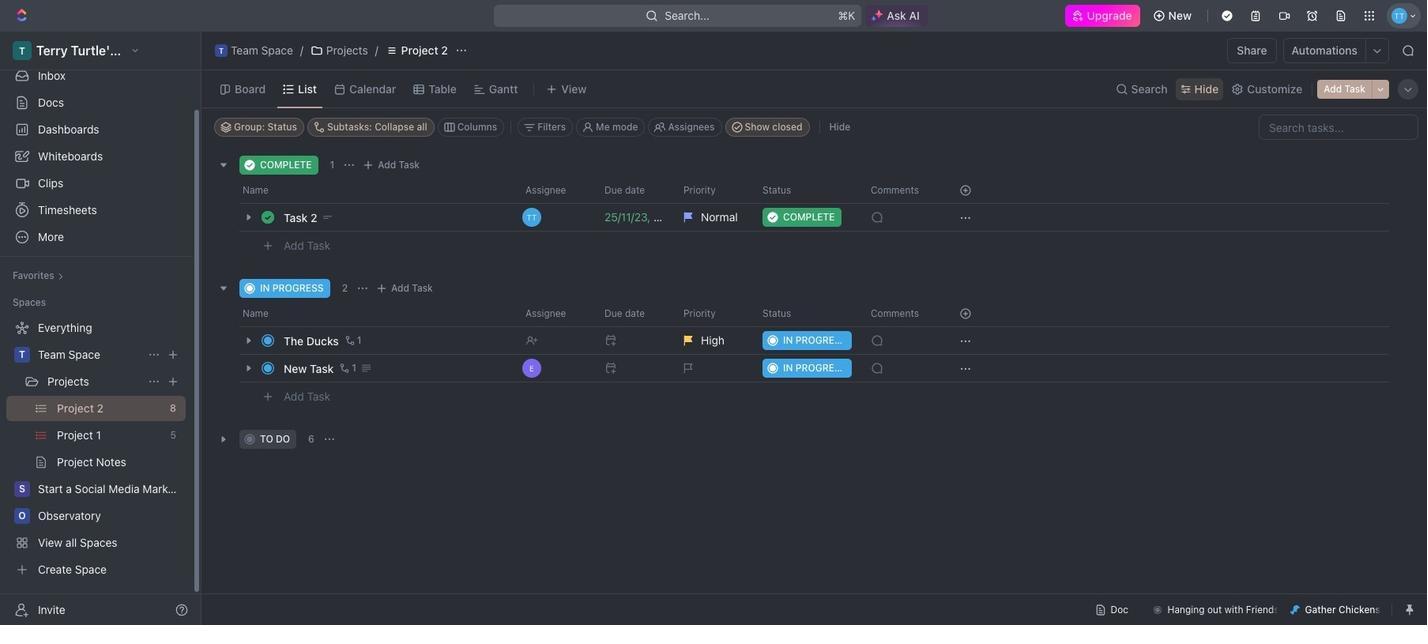 Task type: vqa. For each thing, say whether or not it's contained in the screenshot.
Observatory, , element
yes



Task type: locate. For each thing, give the bounding box(es) containing it.
tree inside sidebar navigation
[[6, 315, 186, 583]]

1 vertical spatial team space, , element
[[14, 347, 30, 363]]

0 horizontal spatial team space, , element
[[14, 347, 30, 363]]

sidebar navigation
[[0, 32, 205, 625]]

drumstick bite image
[[1291, 605, 1301, 615]]

0 vertical spatial team space, , element
[[215, 44, 228, 57]]

terry turtle's workspace, , element
[[13, 41, 32, 60]]

team space, , element
[[215, 44, 228, 57], [14, 347, 30, 363]]

tree
[[6, 315, 186, 583]]



Task type: describe. For each thing, give the bounding box(es) containing it.
1 horizontal spatial team space, , element
[[215, 44, 228, 57]]

team space, , element inside sidebar navigation
[[14, 347, 30, 363]]

observatory, , element
[[14, 508, 30, 524]]

start a social media marketing agency, , element
[[14, 481, 30, 497]]

Search tasks... text field
[[1260, 115, 1418, 139]]



